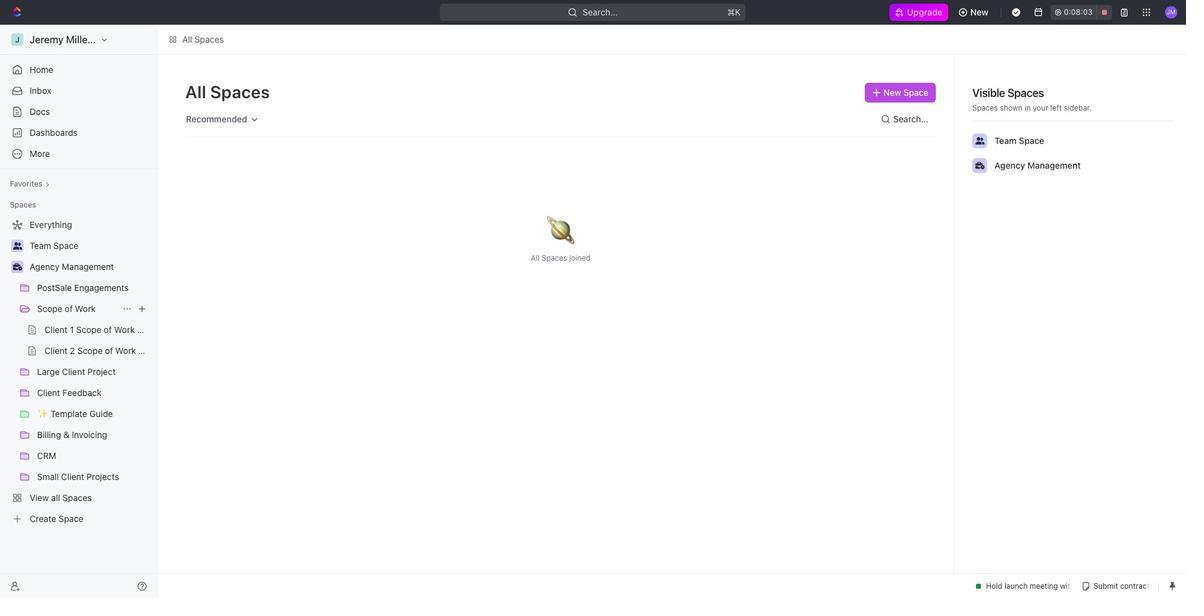 Task type: vqa. For each thing, say whether or not it's contained in the screenshot.
the bottom 'all spaces'
yes



Task type: describe. For each thing, give the bounding box(es) containing it.
✨ template guide
[[37, 408, 113, 419]]

work for 2
[[115, 345, 136, 356]]

in
[[1025, 103, 1031, 112]]

all
[[51, 493, 60, 503]]

inbox link
[[5, 81, 152, 101]]

postsale
[[37, 282, 72, 293]]

large client project
[[37, 366, 116, 377]]

&
[[63, 430, 69, 440]]

client 2 scope of work docs link
[[44, 341, 159, 361]]

⌘k
[[728, 7, 741, 17]]

billing & invoicing link
[[37, 425, 150, 445]]

docs for client 1 scope of work docs
[[137, 324, 158, 335]]

jm button
[[1162, 2, 1182, 22]]

engagements
[[74, 282, 129, 293]]

of for 1
[[104, 324, 112, 335]]

docs inside docs "link"
[[30, 106, 50, 117]]

small client projects
[[37, 472, 119, 482]]

jm
[[1167, 8, 1176, 16]]

create
[[30, 514, 56, 524]]

scope for 1
[[76, 324, 101, 335]]

jeremy
[[30, 34, 64, 45]]

new space
[[884, 87, 929, 98]]

new button
[[953, 2, 996, 22]]

project
[[87, 366, 116, 377]]

new for new
[[971, 7, 989, 17]]

upgrade
[[907, 7, 942, 17]]

everything link
[[5, 215, 150, 235]]

0:08:03 button
[[1051, 5, 1112, 20]]

0 vertical spatial work
[[75, 303, 96, 314]]

user group image inside tree
[[13, 242, 22, 250]]

jeremy miller's workspace, , element
[[11, 33, 23, 46]]

large client project link
[[37, 362, 150, 382]]

create space
[[30, 514, 83, 524]]

client for 1
[[44, 324, 68, 335]]

✨
[[37, 408, 48, 419]]

client 1 scope of work docs
[[44, 324, 158, 335]]

1 horizontal spatial agency management
[[995, 160, 1081, 171]]

work for 1
[[114, 324, 135, 335]]

2
[[70, 345, 75, 356]]

billing
[[37, 430, 61, 440]]

client down 2
[[62, 366, 85, 377]]

search... button
[[876, 109, 936, 129]]

team space inside team space link
[[30, 240, 78, 251]]

invoicing
[[72, 430, 107, 440]]

docs for client 2 scope of work docs
[[138, 345, 159, 356]]

j
[[15, 35, 20, 44]]

dashboards link
[[5, 123, 152, 143]]

1 vertical spatial all
[[185, 82, 206, 102]]

sidebar navigation
[[0, 25, 160, 598]]

guide
[[90, 408, 113, 419]]

crm
[[37, 451, 56, 461]]

2 vertical spatial all
[[531, 253, 540, 263]]

0 vertical spatial all spaces
[[182, 34, 224, 44]]

space down view all spaces link at the left
[[59, 514, 83, 524]]

0 vertical spatial all
[[182, 34, 192, 44]]

0 vertical spatial search...
[[583, 7, 618, 17]]

visible
[[973, 87, 1005, 99]]

postsale engagements
[[37, 282, 129, 293]]

agency management link
[[30, 257, 150, 277]]

client up view all spaces link at the left
[[61, 472, 84, 482]]

✨ template guide link
[[37, 404, 150, 424]]

miller's
[[66, 34, 99, 45]]

visible spaces spaces shown in your left sidebar.
[[973, 87, 1092, 112]]

view all spaces
[[30, 493, 92, 503]]

billing & invoicing
[[37, 430, 107, 440]]

client for feedback
[[37, 387, 60, 398]]

left
[[1051, 103, 1062, 112]]

client feedback
[[37, 387, 102, 398]]



Task type: locate. For each thing, give the bounding box(es) containing it.
1 vertical spatial scope
[[76, 324, 101, 335]]

new for new space
[[884, 87, 902, 98]]

all right workspace
[[182, 34, 192, 44]]

0:08:03
[[1064, 7, 1093, 17]]

new right upgrade
[[971, 7, 989, 17]]

search... inside button
[[894, 114, 929, 124]]

agency management
[[995, 160, 1081, 171], [30, 261, 114, 272]]

view all spaces link
[[5, 488, 150, 508]]

0 horizontal spatial agency management
[[30, 261, 114, 272]]

agency management inside sidebar navigation
[[30, 261, 114, 272]]

all spaces
[[182, 34, 224, 44], [185, 82, 270, 102]]

docs up client 2 scope of work docs on the left
[[137, 324, 158, 335]]

user group image
[[976, 137, 985, 145], [13, 242, 22, 250]]

recommended
[[186, 114, 247, 124]]

client left 1
[[44, 324, 68, 335]]

agency
[[995, 160, 1026, 171], [30, 261, 59, 272]]

0 horizontal spatial user group image
[[13, 242, 22, 250]]

1 vertical spatial team space
[[30, 240, 78, 251]]

2 vertical spatial docs
[[138, 345, 159, 356]]

client for 2
[[44, 345, 68, 356]]

1 vertical spatial user group image
[[13, 242, 22, 250]]

1 horizontal spatial team
[[995, 135, 1017, 146]]

1 vertical spatial new
[[884, 87, 902, 98]]

scope for 2
[[77, 345, 103, 356]]

tree inside sidebar navigation
[[5, 215, 159, 529]]

1 horizontal spatial business time image
[[976, 162, 985, 169]]

team space link
[[30, 236, 150, 256]]

favorites button
[[5, 177, 55, 192]]

work down postsale engagements
[[75, 303, 96, 314]]

projects
[[87, 472, 119, 482]]

feedback
[[63, 387, 102, 398]]

space up search... button
[[904, 87, 929, 98]]

everything
[[30, 219, 72, 230]]

favorites
[[10, 179, 42, 188]]

home
[[30, 64, 53, 75]]

1
[[70, 324, 74, 335]]

scope of work link
[[37, 299, 117, 319]]

all
[[182, 34, 192, 44], [185, 82, 206, 102], [531, 253, 540, 263]]

scope right 1
[[76, 324, 101, 335]]

0 vertical spatial team
[[995, 135, 1017, 146]]

management
[[1028, 160, 1081, 171], [62, 261, 114, 272]]

large
[[37, 366, 60, 377]]

1 vertical spatial of
[[104, 324, 112, 335]]

work
[[75, 303, 96, 314], [114, 324, 135, 335], [115, 345, 136, 356]]

new
[[971, 7, 989, 17], [884, 87, 902, 98]]

0 vertical spatial new
[[971, 7, 989, 17]]

scope of work
[[37, 303, 96, 314]]

1 vertical spatial work
[[114, 324, 135, 335]]

team space
[[995, 135, 1045, 146], [30, 240, 78, 251]]

of up 1
[[65, 303, 73, 314]]

scope inside 'link'
[[77, 345, 103, 356]]

0 horizontal spatial team space
[[30, 240, 78, 251]]

team down shown
[[995, 135, 1017, 146]]

new up search... button
[[884, 87, 902, 98]]

space
[[904, 87, 929, 98], [1019, 135, 1045, 146], [54, 240, 78, 251], [59, 514, 83, 524]]

create space link
[[5, 509, 150, 529]]

docs down client 1 scope of work docs link
[[138, 345, 159, 356]]

agency up 'postsale'
[[30, 261, 59, 272]]

of up client 2 scope of work docs on the left
[[104, 324, 112, 335]]

of for 2
[[105, 345, 113, 356]]

0 horizontal spatial search...
[[583, 7, 618, 17]]

space down everything link
[[54, 240, 78, 251]]

inbox
[[30, 85, 51, 96]]

0 vertical spatial docs
[[30, 106, 50, 117]]

dashboards
[[30, 127, 78, 138]]

1 vertical spatial search...
[[894, 114, 929, 124]]

management inside tree
[[62, 261, 114, 272]]

1 vertical spatial docs
[[137, 324, 158, 335]]

1 horizontal spatial team space
[[995, 135, 1045, 146]]

docs inside client 2 scope of work docs 'link'
[[138, 345, 159, 356]]

management down team space link
[[62, 261, 114, 272]]

1 vertical spatial management
[[62, 261, 114, 272]]

docs down "inbox"
[[30, 106, 50, 117]]

tree containing everything
[[5, 215, 159, 529]]

0 horizontal spatial management
[[62, 261, 114, 272]]

of
[[65, 303, 73, 314], [104, 324, 112, 335], [105, 345, 113, 356]]

client feedback link
[[37, 383, 150, 403]]

team space down everything
[[30, 240, 78, 251]]

space down in
[[1019, 135, 1045, 146]]

agency management up postsale engagements
[[30, 261, 114, 272]]

1 horizontal spatial new
[[971, 7, 989, 17]]

joined
[[570, 253, 591, 263]]

space inside button
[[904, 87, 929, 98]]

workspace
[[102, 34, 153, 45]]

view
[[30, 493, 49, 503]]

1 vertical spatial agency
[[30, 261, 59, 272]]

all up recommended
[[185, 82, 206, 102]]

client 2 scope of work docs
[[44, 345, 159, 356]]

0 horizontal spatial new
[[884, 87, 902, 98]]

shown
[[1000, 103, 1023, 112]]

scope right 2
[[77, 345, 103, 356]]

new inside button
[[971, 7, 989, 17]]

docs link
[[5, 102, 152, 122]]

template
[[51, 408, 87, 419]]

spaces inside tree
[[62, 493, 92, 503]]

team inside tree
[[30, 240, 51, 251]]

docs inside client 1 scope of work docs link
[[137, 324, 158, 335]]

work up client 2 scope of work docs on the left
[[114, 324, 135, 335]]

2 vertical spatial of
[[105, 345, 113, 356]]

home link
[[5, 60, 152, 80]]

your
[[1033, 103, 1049, 112]]

2 vertical spatial scope
[[77, 345, 103, 356]]

client inside 'link'
[[44, 345, 68, 356]]

agency management down your
[[995, 160, 1081, 171]]

postsale engagements link
[[37, 278, 150, 298]]

0 vertical spatial scope
[[37, 303, 62, 314]]

search...
[[583, 7, 618, 17], [894, 114, 929, 124]]

1 vertical spatial business time image
[[13, 263, 22, 271]]

management down left
[[1028, 160, 1081, 171]]

0 vertical spatial team space
[[995, 135, 1045, 146]]

0 horizontal spatial agency
[[30, 261, 59, 272]]

agency down shown
[[995, 160, 1026, 171]]

scope
[[37, 303, 62, 314], [76, 324, 101, 335], [77, 345, 103, 356]]

scope down 'postsale'
[[37, 303, 62, 314]]

1 horizontal spatial search...
[[894, 114, 929, 124]]

team
[[995, 135, 1017, 146], [30, 240, 51, 251]]

client 1 scope of work docs link
[[44, 320, 158, 340]]

team space down shown
[[995, 135, 1045, 146]]

2 vertical spatial work
[[115, 345, 136, 356]]

0 vertical spatial management
[[1028, 160, 1081, 171]]

0 horizontal spatial business time image
[[13, 263, 22, 271]]

1 horizontal spatial agency
[[995, 160, 1026, 171]]

more
[[30, 148, 50, 159]]

small client projects link
[[37, 467, 150, 487]]

new space button
[[865, 83, 936, 103]]

0 vertical spatial agency management
[[995, 160, 1081, 171]]

all spaces joined
[[531, 253, 591, 263]]

new inside button
[[884, 87, 902, 98]]

client left 2
[[44, 345, 68, 356]]

0 vertical spatial of
[[65, 303, 73, 314]]

docs
[[30, 106, 50, 117], [137, 324, 158, 335], [138, 345, 159, 356]]

client
[[44, 324, 68, 335], [44, 345, 68, 356], [62, 366, 85, 377], [37, 387, 60, 398], [61, 472, 84, 482]]

crm link
[[37, 446, 150, 466]]

small
[[37, 472, 59, 482]]

work up project
[[115, 345, 136, 356]]

0 vertical spatial business time image
[[976, 162, 985, 169]]

tree
[[5, 215, 159, 529]]

upgrade link
[[890, 4, 949, 21]]

1 vertical spatial agency management
[[30, 261, 114, 272]]

0 horizontal spatial team
[[30, 240, 51, 251]]

of down client 1 scope of work docs link
[[105, 345, 113, 356]]

all left the joined
[[531, 253, 540, 263]]

1 horizontal spatial user group image
[[976, 137, 985, 145]]

spaces
[[195, 34, 224, 44], [210, 82, 270, 102], [1008, 87, 1044, 99], [973, 103, 998, 112], [10, 200, 36, 210], [542, 253, 567, 263], [62, 493, 92, 503]]

client down large
[[37, 387, 60, 398]]

work inside 'link'
[[115, 345, 136, 356]]

business time image
[[976, 162, 985, 169], [13, 263, 22, 271]]

1 vertical spatial team
[[30, 240, 51, 251]]

sidebar.
[[1064, 103, 1092, 112]]

business time image inside tree
[[13, 263, 22, 271]]

0 vertical spatial agency
[[995, 160, 1026, 171]]

1 horizontal spatial management
[[1028, 160, 1081, 171]]

jeremy miller's workspace
[[30, 34, 153, 45]]

of inside 'link'
[[105, 345, 113, 356]]

0 vertical spatial user group image
[[976, 137, 985, 145]]

more button
[[5, 144, 152, 164]]

recommended button
[[180, 109, 265, 130]]

team down everything
[[30, 240, 51, 251]]

agency inside sidebar navigation
[[30, 261, 59, 272]]

1 vertical spatial all spaces
[[185, 82, 270, 102]]



